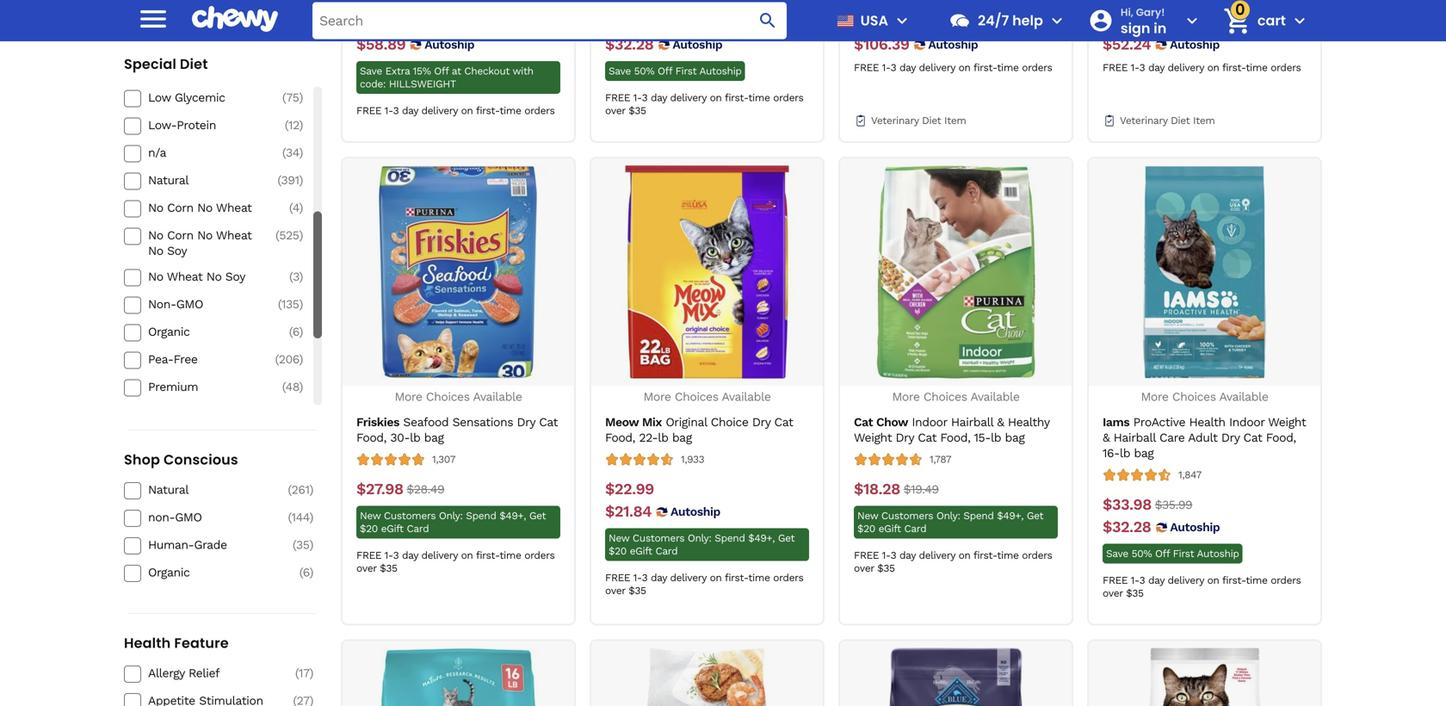 Task type: vqa. For each thing, say whether or not it's contained in the screenshot.


Task type: locate. For each thing, give the bounding box(es) containing it.
1 horizontal spatial 50%
[[1132, 548, 1152, 560]]

$20 down $21.84 text field
[[609, 545, 627, 557]]

$52.24
[[1103, 35, 1151, 53]]

6 down '( 135 )'
[[293, 325, 299, 339]]

egift down $21.84 text field
[[630, 545, 652, 557]]

1 vertical spatial weight
[[854, 431, 892, 445]]

3 more from the left
[[892, 390, 920, 404]]

choices for $18.28
[[924, 390, 968, 404]]

wheat down no corn no wheat link
[[216, 228, 252, 242]]

on
[[959, 62, 971, 74], [1208, 62, 1220, 74], [710, 92, 722, 104], [461, 105, 473, 117], [461, 549, 473, 562], [959, 549, 971, 562], [710, 572, 722, 584], [1208, 574, 1220, 587]]

0 horizontal spatial weight
[[854, 431, 892, 445]]

0 horizontal spatial customers
[[384, 510, 436, 522]]

corn up 'no corn no wheat no soy'
[[167, 201, 194, 215]]

1 vertical spatial gmo
[[175, 510, 202, 524]]

first-
[[974, 62, 997, 74], [1223, 62, 1246, 74], [725, 92, 749, 104], [476, 105, 500, 117], [476, 549, 500, 562], [974, 549, 997, 562], [725, 572, 749, 584], [1223, 574, 1246, 587]]

0 horizontal spatial indoor
[[912, 415, 948, 429]]

1 horizontal spatial $32.28
[[1103, 518, 1152, 536]]

3 food, from the left
[[941, 431, 971, 445]]

$32.28 text field
[[605, 35, 654, 54], [1103, 518, 1152, 537]]

bag down healthy
[[1005, 431, 1025, 445]]

( 6 ) down ( 35 )
[[299, 565, 313, 580]]

2 horizontal spatial get
[[1027, 510, 1044, 522]]

natural link
[[148, 173, 270, 188], [148, 482, 270, 498]]

1 natural link from the top
[[148, 173, 270, 188]]

hairball down iams
[[1114, 431, 1156, 445]]

1 natural from the top
[[148, 173, 189, 187]]

dry inside indoor hairball & healthy weight dry cat food, 15-lb bag
[[896, 431, 914, 445]]

premium
[[148, 380, 198, 394]]

$32.28
[[605, 35, 654, 53], [1103, 518, 1152, 536]]

0 vertical spatial hairball
[[951, 415, 994, 429]]

over for $22.99
[[605, 585, 626, 597]]

cart link
[[1217, 0, 1286, 41]]

no down no corn no wheat
[[148, 228, 163, 242]]

new customers only: spend $49+, get $20 egift card down $19.49 text field
[[858, 510, 1044, 535]]

1 horizontal spatial egift
[[630, 545, 652, 557]]

) for low glycemic link at the left
[[299, 91, 303, 105]]

4
[[293, 201, 299, 215]]

0 horizontal spatial $32.28
[[605, 35, 654, 53]]

0 horizontal spatial get
[[529, 510, 546, 522]]

1 horizontal spatial hairball
[[1114, 431, 1156, 445]]

food, inside 'seafood sensations dry cat food, 30-lb bag'
[[356, 431, 387, 445]]

healthy
[[1008, 415, 1050, 429]]

usa
[[861, 11, 889, 30]]

1 horizontal spatial indoor
[[1230, 415, 1265, 429]]

natural link down n/a link
[[148, 173, 270, 188]]

1 vertical spatial &
[[1103, 431, 1110, 445]]

new down '$27.98' text box
[[360, 510, 381, 522]]

gmo for non-
[[175, 510, 202, 524]]

submit search image
[[758, 10, 778, 31]]

2 more choices available from the left
[[644, 390, 771, 404]]

1,933
[[681, 454, 705, 466]]

choices for $22.99
[[675, 390, 719, 404]]

1 horizontal spatial &
[[1103, 431, 1110, 445]]

1 vertical spatial organic link
[[148, 565, 270, 580]]

) for natural link corresponding to ( 391 )
[[299, 173, 303, 187]]

only: down $28.49 text field
[[439, 510, 463, 522]]

dry right choice
[[752, 415, 771, 429]]

seafood
[[403, 415, 449, 429]]

cat right adult
[[1244, 431, 1263, 445]]

) for non-gmo link
[[299, 297, 303, 311]]

& up 16- at the bottom right
[[1103, 431, 1110, 445]]

1 food, from the left
[[356, 431, 387, 445]]

customers down '$27.98 $28.49'
[[384, 510, 436, 522]]

$20 down $18.28 text field
[[858, 523, 876, 535]]

0 horizontal spatial save 50% off first autoship
[[609, 65, 742, 77]]

organic up pea-free
[[148, 325, 190, 339]]

dry inside original choice dry cat food, 22-lb bag
[[752, 415, 771, 429]]

natural up the non-gmo
[[148, 483, 189, 497]]

food, inside original choice dry cat food, 22-lb bag
[[605, 431, 635, 445]]

1 more choices available from the left
[[395, 390, 522, 404]]

food, down meow
[[605, 431, 635, 445]]

0 vertical spatial $32.28 text field
[[605, 35, 654, 54]]

soy inside no wheat no soy link
[[225, 270, 245, 284]]

spend
[[466, 510, 496, 522], [964, 510, 994, 522], [715, 532, 745, 544]]

& inside proactive health indoor weight & hairball care adult dry cat food, 16-lb bag
[[1103, 431, 1110, 445]]

0 horizontal spatial new
[[360, 510, 381, 522]]

&
[[997, 415, 1004, 429], [1103, 431, 1110, 445]]

veterinary right diet icon
[[871, 115, 919, 127]]

cat right choice
[[775, 415, 793, 429]]

non-
[[148, 510, 175, 524]]

more
[[395, 390, 422, 404], [644, 390, 671, 404], [892, 390, 920, 404], [1141, 390, 1169, 404]]

soy inside 'no corn no wheat no soy'
[[167, 244, 187, 258]]

& left healthy
[[997, 415, 1004, 429]]

natural down the n/a
[[148, 173, 189, 187]]

customers down $21.84 text field
[[633, 532, 685, 544]]

veterinary for $106.39
[[871, 115, 919, 127]]

1 horizontal spatial first
[[1173, 548, 1195, 560]]

0 vertical spatial organic link
[[148, 324, 270, 340]]

new customers only: spend $49+, get $20 egift card down $28.49 text field
[[360, 510, 546, 535]]

organic link down human-grade link
[[148, 565, 270, 580]]

organic link down non-gmo link
[[148, 324, 270, 340]]

1 horizontal spatial diet
[[922, 115, 941, 127]]

( 6 ) down '( 135 )'
[[289, 325, 303, 339]]

0 horizontal spatial spend
[[466, 510, 496, 522]]

( 135 )
[[278, 297, 303, 311]]

( 206 )
[[275, 352, 303, 367]]

dry right sensations
[[517, 415, 535, 429]]

( 48 )
[[282, 380, 303, 394]]

cat inside indoor hairball & healthy weight dry cat food, 15-lb bag
[[918, 431, 937, 445]]

new customers only: spend $49+, get $20 egift card for $18.28
[[858, 510, 1044, 535]]

choices up indoor hairball & healthy weight dry cat food, 15-lb bag
[[924, 390, 968, 404]]

$61.99
[[356, 13, 403, 31]]

Search text field
[[313, 2, 787, 39]]

egift for $18.28
[[879, 523, 901, 535]]

veterinary diet item right diet image
[[1120, 115, 1215, 127]]

health up 'allergy'
[[124, 633, 171, 653]]

1 choices from the left
[[426, 390, 470, 404]]

off inside the save extra 15% off at checkout with code: hillsweight
[[434, 65, 449, 77]]

0 vertical spatial $32.28
[[605, 35, 654, 53]]

1 horizontal spatial get
[[778, 532, 795, 544]]

$19.49
[[904, 482, 939, 497]]

diet image
[[854, 114, 868, 127]]

0 vertical spatial soy
[[167, 244, 187, 258]]

only: down $19.49 text field
[[937, 510, 961, 522]]

1 horizontal spatial new
[[609, 532, 630, 544]]

diet right diet icon
[[922, 115, 941, 127]]

3 choices from the left
[[924, 390, 968, 404]]

3 available from the left
[[971, 390, 1020, 404]]

34
[[286, 146, 299, 160]]

food, up 1,787
[[941, 431, 971, 445]]

$35 for $22.99
[[629, 585, 646, 597]]

135
[[282, 297, 299, 311]]

$22.99 text field
[[605, 480, 654, 499]]

food, right adult
[[1266, 431, 1297, 445]]

6 down ( 35 )
[[303, 565, 310, 580]]

new for $18.28
[[858, 510, 878, 522]]

more choices available up 'seafood sensations dry cat food, 30-lb bag'
[[395, 390, 522, 404]]

free 1-3 day delivery on first-time orders down the save extra 15% off at checkout with code: hillsweight
[[356, 105, 555, 117]]

bag right 16- at the bottom right
[[1134, 446, 1154, 460]]

cat left chow
[[854, 415, 873, 429]]

2 item from the left
[[1193, 115, 1215, 127]]

2 indoor from the left
[[1230, 415, 1265, 429]]

2 horizontal spatial only:
[[937, 510, 961, 522]]

more choices available up original
[[644, 390, 771, 404]]

save 50% off first autoship
[[609, 65, 742, 77], [1106, 548, 1240, 560]]

free 1-3 day delivery on first-time orders for $106.39
[[854, 62, 1053, 74]]

save inside the save extra 15% off at checkout with code: hillsweight
[[360, 65, 382, 77]]

1 available from the left
[[473, 390, 522, 404]]

veterinary diet item right diet icon
[[871, 115, 967, 127]]

bag inside proactive health indoor weight & hairball care adult dry cat food, 16-lb bag
[[1134, 446, 1154, 460]]

206
[[279, 352, 299, 367]]

1 horizontal spatial spend
[[715, 532, 745, 544]]

wheat for no corn no wheat no soy
[[216, 228, 252, 242]]

available up healthy
[[971, 390, 1020, 404]]

1 vertical spatial $32.28 text field
[[1103, 518, 1152, 537]]

2 food, from the left
[[605, 431, 635, 445]]

1 organic link from the top
[[148, 324, 270, 340]]

2 horizontal spatial new customers only: spend $49+, get $20 egift card
[[858, 510, 1044, 535]]

2 corn from the top
[[167, 228, 194, 242]]

1-
[[882, 62, 891, 74], [1131, 62, 1140, 74], [633, 92, 642, 104], [385, 105, 393, 117], [385, 549, 393, 562], [882, 549, 891, 562], [633, 572, 642, 584], [1131, 574, 1140, 587]]

spend for $27.98
[[466, 510, 496, 522]]

cat inside 'seafood sensations dry cat food, 30-lb bag'
[[539, 415, 558, 429]]

2 veterinary from the left
[[1120, 115, 1168, 127]]

2 vertical spatial wheat
[[167, 270, 203, 284]]

1 vertical spatial $32.28
[[1103, 518, 1152, 536]]

more up seafood in the bottom left of the page
[[395, 390, 422, 404]]

more up chow
[[892, 390, 920, 404]]

0 horizontal spatial 6
[[293, 325, 299, 339]]

customers down $18.28 $19.49
[[882, 510, 934, 522]]

1 horizontal spatial health
[[1190, 415, 1226, 429]]

no up 'no corn no wheat no soy'
[[197, 201, 213, 215]]

2 horizontal spatial $49+,
[[997, 510, 1024, 522]]

available up choice
[[722, 390, 771, 404]]

) for ( 261 )'s natural link
[[310, 483, 313, 497]]

allergy
[[148, 666, 185, 680]]

48
[[286, 380, 299, 394]]

weight
[[1269, 415, 1307, 429], [854, 431, 892, 445]]

1 horizontal spatial free 1-3 day delivery on first-time orders
[[854, 62, 1053, 74]]

bag down seafood in the bottom left of the page
[[424, 431, 444, 445]]

0 horizontal spatial $32.28 text field
[[605, 35, 654, 54]]

$49+,
[[500, 510, 526, 522], [997, 510, 1024, 522], [749, 532, 775, 544]]

0 vertical spatial gmo
[[176, 297, 203, 311]]

bag down original
[[672, 431, 692, 445]]

bag inside original choice dry cat food, 22-lb bag
[[672, 431, 692, 445]]

$20 down '$27.98' text box
[[360, 523, 378, 535]]

1 vertical spatial organic
[[148, 565, 190, 580]]

0 horizontal spatial veterinary diet item
[[871, 115, 967, 127]]

0 vertical spatial 6
[[293, 325, 299, 339]]

free 1-3 day delivery on first-time orders down 'chewy support' icon
[[854, 62, 1053, 74]]

free 1-3 day delivery on first-time orders over $35 for $18.28
[[854, 549, 1053, 574]]

16-
[[1103, 446, 1120, 460]]

food,
[[356, 431, 387, 445], [605, 431, 635, 445], [941, 431, 971, 445], [1266, 431, 1297, 445]]

no corn no wheat
[[148, 201, 252, 215]]

$27.98 text field
[[356, 480, 403, 499]]

1 horizontal spatial weight
[[1269, 415, 1307, 429]]

0 horizontal spatial soy
[[167, 244, 187, 258]]

$35 for $27.98
[[380, 562, 398, 574]]

0 horizontal spatial veterinary
[[871, 115, 919, 127]]

organic
[[148, 325, 190, 339], [148, 565, 190, 580]]

food, down 'friskies'
[[356, 431, 387, 445]]

3 more choices available from the left
[[892, 390, 1020, 404]]

organic down human-
[[148, 565, 190, 580]]

0 vertical spatial ( 6 )
[[289, 325, 303, 339]]

$19.49 text field
[[904, 480, 939, 499]]

0 horizontal spatial card
[[407, 523, 429, 535]]

low-
[[148, 118, 177, 132]]

)
[[299, 91, 303, 105], [299, 118, 303, 132], [299, 146, 303, 160], [299, 173, 303, 187], [299, 201, 303, 215], [299, 228, 303, 242], [299, 270, 303, 284], [299, 297, 303, 311], [299, 325, 303, 339], [299, 352, 303, 367], [299, 380, 303, 394], [310, 483, 313, 497], [310, 510, 313, 524], [310, 538, 313, 552], [310, 565, 313, 580], [310, 666, 313, 680]]

more for $18.28
[[892, 390, 920, 404]]

new customers only: spend $49+, get $20 egift card
[[360, 510, 546, 535], [858, 510, 1044, 535], [609, 532, 795, 557]]

no up non-gmo link
[[206, 270, 222, 284]]

24/7
[[978, 11, 1009, 30]]

& inside indoor hairball & healthy weight dry cat food, 15-lb bag
[[997, 415, 1004, 429]]

checkout
[[464, 65, 510, 77]]

dry right adult
[[1222, 431, 1240, 445]]

more up proactive
[[1141, 390, 1169, 404]]

more for $22.99
[[644, 390, 671, 404]]

wheat up non-gmo
[[167, 270, 203, 284]]

2 natural link from the top
[[148, 482, 270, 498]]

over for $27.98
[[356, 562, 377, 574]]

0 horizontal spatial off
[[434, 65, 449, 77]]

indoor
[[912, 415, 948, 429], [1230, 415, 1265, 429]]

hairball up 15- at the bottom
[[951, 415, 994, 429]]

choices up adult
[[1173, 390, 1216, 404]]

choices up original
[[675, 390, 719, 404]]

dry inside proactive health indoor weight & hairball care adult dry cat food, 16-lb bag
[[1222, 431, 1240, 445]]

50%
[[634, 65, 655, 77], [1132, 548, 1152, 560]]

menu image
[[136, 2, 170, 36]]

allergy relief
[[148, 666, 220, 680]]

help menu image
[[1047, 10, 1068, 31]]

diet right diet image
[[1171, 115, 1190, 127]]

$22.99
[[605, 480, 654, 498]]

indoor inside proactive health indoor weight & hairball care adult dry cat food, 16-lb bag
[[1230, 415, 1265, 429]]

item for $106.39
[[945, 115, 967, 127]]

indoor hairball & healthy weight dry cat food, 15-lb bag
[[854, 415, 1050, 445]]

4 food, from the left
[[1266, 431, 1297, 445]]

1 vertical spatial natural
[[148, 483, 189, 497]]

gmo down no wheat no soy
[[176, 297, 203, 311]]

cat up 1,787
[[918, 431, 937, 445]]

$20 for $27.98
[[360, 523, 378, 535]]

2 horizontal spatial customers
[[882, 510, 934, 522]]

$58.89
[[356, 35, 406, 53]]

egift down '$27.98 $28.49'
[[381, 523, 404, 535]]

available up proactive health indoor weight & hairball care adult dry cat food, 16-lb bag
[[1220, 390, 1269, 404]]

hairball
[[951, 415, 994, 429], [1114, 431, 1156, 445]]

2 available from the left
[[722, 390, 771, 404]]

corn inside 'no corn no wheat no soy'
[[167, 228, 194, 242]]

2 horizontal spatial new
[[858, 510, 878, 522]]

cat right sensations
[[539, 415, 558, 429]]

( 6 )
[[289, 325, 303, 339], [299, 565, 313, 580]]

pea-free
[[148, 352, 198, 367]]

15-
[[974, 431, 991, 445]]

$111.99 text field
[[854, 13, 904, 32]]

gmo for non-
[[176, 297, 203, 311]]

choices up seafood in the bottom left of the page
[[426, 390, 470, 404]]

2 horizontal spatial free 1-3 day delivery on first-time orders
[[1103, 62, 1301, 74]]

$106.39 text field
[[854, 35, 910, 54]]

0 horizontal spatial $20
[[360, 523, 378, 535]]

health
[[1190, 415, 1226, 429], [124, 633, 171, 653]]

more choices available up indoor hairball & healthy weight dry cat food, 15-lb bag
[[892, 390, 1020, 404]]

natural for ( 261 )
[[148, 483, 189, 497]]

no down no corn no wheat link
[[197, 228, 213, 242]]

only: down 1,933
[[688, 532, 712, 544]]

1 horizontal spatial 6
[[303, 565, 310, 580]]

2 horizontal spatial egift
[[879, 523, 901, 535]]

) for allergy relief link on the bottom
[[310, 666, 313, 680]]

0 vertical spatial organic
[[148, 325, 190, 339]]

1 vertical spatial natural link
[[148, 482, 270, 498]]

2 more from the left
[[644, 390, 671, 404]]

veterinary right diet image
[[1120, 115, 1168, 127]]

$20 for $18.28
[[858, 523, 876, 535]]

free 1-3 day delivery on first-time orders over $35
[[605, 92, 804, 117], [356, 549, 555, 574], [854, 549, 1053, 574], [605, 572, 804, 597], [1103, 574, 1301, 599]]

non-gmo link
[[148, 510, 270, 525]]

wheat inside 'no corn no wheat no soy'
[[216, 228, 252, 242]]

1 more from the left
[[395, 390, 422, 404]]

1 horizontal spatial save 50% off first autoship
[[1106, 548, 1240, 560]]

0 vertical spatial natural
[[148, 173, 189, 187]]

health up adult
[[1190, 415, 1226, 429]]

2 veterinary diet item from the left
[[1120, 115, 1215, 127]]

) for n/a link
[[299, 146, 303, 160]]

0 vertical spatial wheat
[[216, 201, 252, 215]]

corn for no corn no wheat no soy
[[167, 228, 194, 242]]

2 choices from the left
[[675, 390, 719, 404]]

adult
[[1188, 431, 1218, 445]]

1 vertical spatial corn
[[167, 228, 194, 242]]

over
[[605, 105, 626, 117], [356, 562, 377, 574], [854, 562, 874, 574], [605, 585, 626, 597], [1103, 587, 1123, 599]]

corn
[[167, 201, 194, 215], [167, 228, 194, 242]]

natural link up non-gmo link
[[148, 482, 270, 498]]

1 vertical spatial hairball
[[1114, 431, 1156, 445]]

2 horizontal spatial card
[[905, 523, 927, 535]]

1 horizontal spatial veterinary diet item
[[1120, 115, 1215, 127]]

0 horizontal spatial $49+,
[[500, 510, 526, 522]]

2 horizontal spatial diet
[[1171, 115, 1190, 127]]

free 1-3 day delivery on first-time orders down the account menu image
[[1103, 62, 1301, 74]]

gmo up the "human-grade"
[[175, 510, 202, 524]]

2 horizontal spatial spend
[[964, 510, 994, 522]]

new down $18.28 text field
[[858, 510, 878, 522]]

new down $21.84 text field
[[609, 532, 630, 544]]

protein
[[177, 118, 216, 132]]

$18.28
[[854, 480, 901, 498]]

available up sensations
[[473, 390, 522, 404]]

chewy home image
[[192, 0, 278, 38]]

0 vertical spatial natural link
[[148, 173, 270, 188]]

gmo
[[176, 297, 203, 311], [175, 510, 202, 524]]

choices for $27.98
[[426, 390, 470, 404]]

soy up no wheat no soy
[[167, 244, 187, 258]]

wheat
[[216, 201, 252, 215], [216, 228, 252, 242], [167, 270, 203, 284]]

( for low glycemic link at the left
[[282, 91, 286, 105]]

0 horizontal spatial 50%
[[634, 65, 655, 77]]

1 vertical spatial health
[[124, 633, 171, 653]]

indoor inside indoor hairball & healthy weight dry cat food, 15-lb bag
[[912, 415, 948, 429]]

grade
[[194, 538, 227, 552]]

non-gmo
[[148, 297, 203, 311]]

2 natural from the top
[[148, 483, 189, 497]]

original choice dry cat food, 22-lb bag
[[605, 415, 793, 445]]

bag inside 'seafood sensations dry cat food, 30-lb bag'
[[424, 431, 444, 445]]

1 vertical spatial soy
[[225, 270, 245, 284]]

1 horizontal spatial $49+,
[[749, 532, 775, 544]]

new customers only: spend $49+, get $20 egift card down $21.84 text field
[[609, 532, 795, 557]]

available for $27.98
[[473, 390, 522, 404]]

1 horizontal spatial save
[[609, 65, 631, 77]]

1 vertical spatial first
[[1173, 548, 1195, 560]]

2 horizontal spatial $20
[[858, 523, 876, 535]]

diet up glycemic
[[180, 54, 208, 74]]

4 more choices available from the left
[[1141, 390, 1269, 404]]

day
[[900, 62, 916, 74], [1149, 62, 1165, 74], [651, 92, 667, 104], [402, 105, 418, 117], [402, 549, 418, 562], [900, 549, 916, 562], [651, 572, 667, 584], [1149, 574, 1165, 587]]

0 vertical spatial corn
[[167, 201, 194, 215]]

soy up non-gmo link
[[225, 270, 245, 284]]

1 veterinary from the left
[[871, 115, 919, 127]]

1 vertical spatial wheat
[[216, 228, 252, 242]]

1 horizontal spatial $32.28 text field
[[1103, 518, 1152, 537]]

1 horizontal spatial soy
[[225, 270, 245, 284]]

proactive
[[1134, 415, 1186, 429]]

1 indoor from the left
[[912, 415, 948, 429]]

0 horizontal spatial &
[[997, 415, 1004, 429]]

special diet
[[124, 54, 208, 74]]

dry down chow
[[896, 431, 914, 445]]

corn for no corn no wheat
[[167, 201, 194, 215]]

) for non-gmo link
[[310, 510, 313, 524]]

1 corn from the top
[[167, 201, 194, 215]]

$35
[[629, 105, 646, 117], [380, 562, 398, 574], [878, 562, 895, 574], [629, 585, 646, 597], [1127, 587, 1144, 599]]

sign
[[1121, 18, 1151, 38]]

egift down $18.28 $19.49
[[879, 523, 901, 535]]

natural
[[148, 173, 189, 187], [148, 483, 189, 497]]

health inside proactive health indoor weight & hairball care adult dry cat food, 16-lb bag
[[1190, 415, 1226, 429]]

$32.28 for the rightmost '$32.28' text field
[[1103, 518, 1152, 536]]

1 veterinary diet item from the left
[[871, 115, 967, 127]]

1 item from the left
[[945, 115, 967, 127]]

0 horizontal spatial egift
[[381, 523, 404, 535]]

) for no corn no wheat no soy link
[[299, 228, 303, 242]]

( 35 )
[[293, 538, 313, 552]]

more up mix
[[644, 390, 671, 404]]

$61.99 text field
[[356, 13, 403, 32]]

more choices available up proactive health indoor weight & hairball care adult dry cat food, 16-lb bag
[[1141, 390, 1269, 404]]

wheat up no corn no wheat no soy link
[[216, 201, 252, 215]]

corn down no corn no wheat
[[167, 228, 194, 242]]

$32.28 for '$32.28' text field to the top
[[605, 35, 654, 53]]

0 horizontal spatial diet
[[180, 54, 208, 74]]

more choices available for $22.99
[[644, 390, 771, 404]]

) for "premium" link
[[299, 380, 303, 394]]



Task type: describe. For each thing, give the bounding box(es) containing it.
chow
[[877, 415, 908, 429]]

$33.98 $35.99
[[1103, 496, 1193, 514]]

help
[[1013, 11, 1043, 30]]

feature
[[174, 633, 229, 653]]

natural link for ( 391 )
[[148, 173, 270, 188]]

$54.99 text field
[[1103, 13, 1152, 32]]

2 organic link from the top
[[148, 565, 270, 580]]

cat inside original choice dry cat food, 22-lb bag
[[775, 415, 793, 429]]

new customers only: spend $49+, get $20 egift card for $27.98
[[360, 510, 546, 535]]

blue buffalo wilderness chicken recipe grain-free dry cat food, 12-lb bag image
[[849, 648, 1063, 706]]

veterinary for $52.24
[[1120, 115, 1168, 127]]

available for $22.99
[[722, 390, 771, 404]]

n/a
[[148, 146, 166, 160]]

friskies
[[356, 415, 400, 429]]

1,307
[[432, 454, 456, 466]]

0 horizontal spatial first
[[676, 65, 697, 77]]

( 12 )
[[285, 118, 303, 132]]

15%
[[413, 65, 431, 77]]

Product search field
[[313, 2, 787, 39]]

only: for $18.28
[[937, 510, 961, 522]]

$27.98 $28.49
[[356, 480, 445, 498]]

( 75 )
[[282, 91, 303, 105]]

code:
[[360, 78, 386, 90]]

1 vertical spatial ( 6 )
[[299, 565, 313, 580]]

1 vertical spatial 50%
[[1132, 548, 1152, 560]]

30-
[[390, 431, 410, 445]]

$35 for $18.28
[[878, 562, 895, 574]]

391
[[281, 173, 299, 187]]

low
[[148, 91, 171, 105]]

free 1-3 day delivery on first-time orders over $35 for $27.98
[[356, 549, 555, 574]]

spend for $18.28
[[964, 510, 994, 522]]

1 horizontal spatial $20
[[609, 545, 627, 557]]

pea-free link
[[148, 352, 270, 367]]

525
[[279, 228, 299, 242]]

card for $27.98
[[407, 523, 429, 535]]

1 vertical spatial 6
[[303, 565, 310, 580]]

natural for ( 391 )
[[148, 173, 189, 187]]

choice
[[711, 415, 749, 429]]

hi,
[[1121, 5, 1134, 19]]

) for no corn no wheat link
[[299, 201, 303, 215]]

purina one tender selects blend with real salmon dry cat food, 16-lb bag image
[[352, 648, 565, 706]]

fancy feast gourmet filet mignon flavor with real seafood & shrimp dry cat food, 7-lb bag image
[[601, 648, 814, 706]]

diet image
[[1103, 114, 1117, 127]]

meow
[[605, 415, 639, 429]]

1,847
[[1179, 469, 1202, 481]]

save extra 15% off at checkout with code: hillsweight
[[360, 65, 534, 90]]

usa button
[[830, 0, 913, 41]]

1,787
[[930, 454, 952, 466]]

hill's science diet adult sensitive stomach & sensitive skin chicken & rice recipe dry cat food, 15.5-lb bag image
[[1098, 648, 1312, 706]]

1 horizontal spatial card
[[656, 545, 678, 557]]

low glycemic link
[[148, 90, 270, 106]]

( for no wheat no soy link
[[289, 270, 293, 284]]

free 1-3 day delivery on first-time orders over $35 for $22.99
[[605, 572, 804, 597]]

shop
[[124, 450, 160, 469]]

seafood sensations dry cat food, 30-lb bag
[[356, 415, 558, 445]]

( for n/a link
[[282, 146, 286, 160]]

save for $61.99
[[360, 65, 382, 77]]

only: for $27.98
[[439, 510, 463, 522]]

75
[[286, 91, 299, 105]]

non-
[[148, 297, 176, 311]]

0 vertical spatial save 50% off first autoship
[[609, 65, 742, 77]]

no up no wheat no soy
[[148, 244, 163, 258]]

diet for $52.24
[[1171, 115, 1190, 127]]

( for non-gmo link
[[278, 297, 282, 311]]

iams
[[1103, 415, 1130, 429]]

35
[[296, 538, 310, 552]]

( 261 )
[[288, 483, 313, 497]]

no wheat no soy link
[[148, 269, 270, 285]]

save for $32.28
[[609, 65, 631, 77]]

( for natural link corresponding to ( 391 )
[[278, 173, 281, 187]]

no corn no wheat link
[[148, 200, 270, 216]]

non-gmo
[[148, 510, 202, 524]]

$18.28 $19.49
[[854, 480, 939, 498]]

hillsweight
[[389, 78, 456, 90]]

hi, gary! sign in
[[1121, 5, 1167, 38]]

1 horizontal spatial customers
[[633, 532, 685, 544]]

gary!
[[1136, 5, 1165, 19]]

24/7 help
[[978, 11, 1043, 30]]

relief
[[189, 666, 220, 680]]

health feature
[[124, 633, 229, 653]]

weight inside indoor hairball & healthy weight dry cat food, 15-lb bag
[[854, 431, 892, 445]]

no corn no wheat no soy
[[148, 228, 252, 258]]

144
[[292, 510, 310, 524]]

1 vertical spatial save 50% off first autoship
[[1106, 548, 1240, 560]]

( for no corn no wheat link
[[289, 201, 293, 215]]

veterinary diet item for $52.24
[[1120, 115, 1215, 127]]

mix
[[642, 415, 662, 429]]

premium link
[[148, 379, 270, 395]]

in
[[1154, 18, 1167, 38]]

human-grade
[[148, 538, 227, 552]]

$21.84
[[605, 503, 652, 521]]

item for $52.24
[[1193, 115, 1215, 127]]

customers for $27.98
[[384, 510, 436, 522]]

17
[[299, 666, 310, 680]]

( 391 )
[[278, 173, 303, 187]]

human-
[[148, 538, 194, 552]]

get for $18.28
[[1027, 510, 1044, 522]]

friskies seafood sensations dry cat food, 30-lb bag image
[[352, 165, 565, 379]]

1 horizontal spatial only:
[[688, 532, 712, 544]]

lb inside indoor hairball & healthy weight dry cat food, 15-lb bag
[[991, 431, 1002, 445]]

0 horizontal spatial health
[[124, 633, 171, 653]]

account menu image
[[1182, 10, 1203, 31]]

cart menu image
[[1290, 10, 1311, 31]]

menu image
[[892, 10, 913, 31]]

2 organic from the top
[[148, 565, 190, 580]]

4 more from the left
[[1141, 390, 1169, 404]]

egift for $27.98
[[381, 523, 404, 535]]

$52.24 text field
[[1103, 35, 1151, 54]]

$28.49 text field
[[407, 480, 445, 499]]

( for ( 261 )'s natural link
[[288, 483, 292, 497]]

$33.98 text field
[[1103, 496, 1152, 515]]

glycemic
[[175, 91, 225, 105]]

hairball inside indoor hairball & healthy weight dry cat food, 15-lb bag
[[951, 415, 994, 429]]

) for human-grade link
[[310, 538, 313, 552]]

( for allergy relief link on the bottom
[[295, 666, 299, 680]]

free 1-3 day delivery on first-time orders for $52.24
[[1103, 62, 1301, 74]]

( for low-protein link
[[285, 118, 288, 132]]

) for "pea-free" link
[[299, 352, 303, 367]]

1 horizontal spatial new customers only: spend $49+, get $20 egift card
[[609, 532, 795, 557]]

lb inside proactive health indoor weight & hairball care adult dry cat food, 16-lb bag
[[1120, 446, 1131, 460]]

low-protein link
[[148, 118, 270, 133]]

bag inside indoor hairball & healthy weight dry cat food, 15-lb bag
[[1005, 431, 1025, 445]]

over for $18.28
[[854, 562, 874, 574]]

original
[[666, 415, 707, 429]]

lb inside 'seafood sensations dry cat food, 30-lb bag'
[[410, 431, 420, 445]]

non-gmo link
[[148, 297, 270, 312]]

$35.99 text field
[[1155, 496, 1193, 515]]

) for no wheat no soy link
[[299, 270, 303, 284]]

4 choices from the left
[[1173, 390, 1216, 404]]

available for $18.28
[[971, 390, 1020, 404]]

food, inside indoor hairball & healthy weight dry cat food, 15-lb bag
[[941, 431, 971, 445]]

more for $27.98
[[395, 390, 422, 404]]

( 3 )
[[289, 270, 303, 284]]

more choices available for $18.28
[[892, 390, 1020, 404]]

n/a link
[[148, 145, 270, 161]]

low-protein
[[148, 118, 216, 132]]

pea-
[[148, 352, 174, 367]]

cart
[[1258, 11, 1286, 30]]

iams proactive health indoor weight & hairball care adult dry cat food, 16-lb bag image
[[1098, 165, 1312, 379]]

$18.28 text field
[[854, 480, 901, 499]]

diet for $106.39
[[922, 115, 941, 127]]

4 available from the left
[[1220, 390, 1269, 404]]

dry inside 'seafood sensations dry cat food, 30-lb bag'
[[517, 415, 535, 429]]

sensations
[[453, 415, 513, 429]]

customers for $18.28
[[882, 510, 934, 522]]

more choices available for $27.98
[[395, 390, 522, 404]]

weight inside proactive health indoor weight & hairball care adult dry cat food, 16-lb bag
[[1269, 415, 1307, 429]]

261
[[292, 483, 310, 497]]

2 horizontal spatial save
[[1106, 548, 1129, 560]]

items image
[[1222, 6, 1252, 36]]

chewy support image
[[949, 9, 971, 32]]

food, inside proactive health indoor weight & hairball care adult dry cat food, 16-lb bag
[[1266, 431, 1297, 445]]

no up non- at the top left
[[148, 270, 163, 284]]

( 525 )
[[276, 228, 303, 242]]

( 4 )
[[289, 201, 303, 215]]

( for human-grade link
[[293, 538, 296, 552]]

shop conscious
[[124, 450, 238, 469]]

( for "pea-free" link
[[275, 352, 279, 367]]

( for no corn no wheat no soy link
[[276, 228, 279, 242]]

at
[[452, 65, 461, 77]]

proactive health indoor weight & hairball care adult dry cat food, 16-lb bag
[[1103, 415, 1307, 460]]

1 horizontal spatial off
[[658, 65, 672, 77]]

get for $27.98
[[529, 510, 546, 522]]

wheat for no corn no wheat
[[216, 201, 252, 215]]

extra
[[385, 65, 410, 77]]

12
[[288, 118, 299, 132]]

$49+, for $18.28
[[997, 510, 1024, 522]]

$21.84 text field
[[605, 503, 652, 521]]

2 horizontal spatial off
[[1156, 548, 1170, 560]]

1 organic from the top
[[148, 325, 190, 339]]

( for non-gmo link
[[288, 510, 292, 524]]

special
[[124, 54, 176, 74]]

allergy relief link
[[148, 666, 270, 681]]

22-
[[639, 431, 658, 445]]

( 144 )
[[288, 510, 313, 524]]

natural link for ( 261 )
[[148, 482, 270, 498]]

new for $27.98
[[360, 510, 381, 522]]

no wheat no soy
[[148, 270, 245, 284]]

hairball inside proactive health indoor weight & hairball care adult dry cat food, 16-lb bag
[[1114, 431, 1156, 445]]

0 horizontal spatial free 1-3 day delivery on first-time orders
[[356, 105, 555, 117]]

$58.89 text field
[[356, 35, 406, 54]]

$49+, for $27.98
[[500, 510, 526, 522]]

meow mix original choice dry cat food, 22-lb bag image
[[601, 165, 814, 379]]

cat chow indoor hairball & healthy weight dry cat food, 15-lb bag image
[[849, 165, 1063, 379]]

card for $18.28
[[905, 523, 927, 535]]

care
[[1160, 431, 1185, 445]]

with
[[513, 65, 534, 77]]

lb inside original choice dry cat food, 22-lb bag
[[658, 431, 669, 445]]

0 vertical spatial 50%
[[634, 65, 655, 77]]

( for "premium" link
[[282, 380, 286, 394]]

no down the n/a
[[148, 201, 163, 215]]

cat inside proactive health indoor weight & hairball care adult dry cat food, 16-lb bag
[[1244, 431, 1263, 445]]

) for low-protein link
[[299, 118, 303, 132]]

human-grade link
[[148, 537, 270, 553]]

veterinary diet item for $106.39
[[871, 115, 967, 127]]



